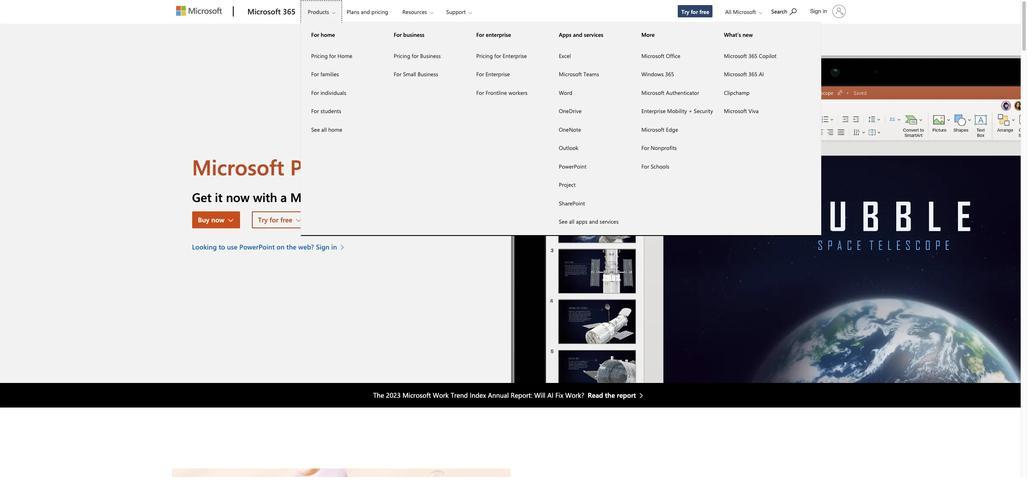 Task type: vqa. For each thing, say whether or not it's contained in the screenshot.
PRICING FOR ENTERPRISE
yes



Task type: describe. For each thing, give the bounding box(es) containing it.
ai inside what's new element
[[760, 70, 765, 78]]

plans and pricing link
[[343, 0, 392, 21]]

microsoft powerpoint
[[192, 153, 401, 181]]

get
[[192, 189, 212, 205]]

for enterprise element
[[466, 46, 549, 102]]

see for see all home
[[311, 126, 320, 133]]

apps
[[576, 218, 588, 225]]

on
[[277, 242, 285, 251]]

microsoft viva link
[[714, 102, 797, 120]]

microsoft for microsoft teams
[[559, 70, 582, 78]]

clipchamp
[[724, 89, 750, 96]]

more
[[642, 31, 655, 38]]

teams
[[584, 70, 600, 78]]

try for the try for free dropdown button
[[258, 215, 268, 224]]

more heading
[[632, 23, 714, 46]]

word link
[[549, 83, 632, 102]]

security
[[694, 107, 714, 114]]

microsoft 365 ai link
[[714, 65, 797, 83]]

+
[[689, 107, 693, 114]]

mobility
[[668, 107, 688, 114]]

device screen showing a presentation open in powerpoint image
[[511, 24, 1022, 383]]

services inside heading
[[584, 31, 604, 38]]

0 vertical spatial the
[[287, 242, 297, 251]]

microsoft for microsoft authenticator
[[642, 89, 665, 96]]

now inside buy now dropdown button
[[211, 215, 225, 224]]

products
[[308, 8, 329, 15]]

enterprise mobility + security
[[642, 107, 714, 114]]

and for plans
[[361, 8, 370, 15]]

business for for small business
[[418, 70, 439, 78]]

what's
[[724, 31, 742, 38]]

nonprofits
[[651, 144, 677, 151]]

sharepoint link
[[549, 194, 632, 212]]

enterprise mobility + security link
[[632, 102, 714, 120]]

1 vertical spatial the
[[605, 390, 615, 399]]

for schools link
[[632, 157, 714, 175]]

annual
[[488, 390, 509, 399]]

for for for business
[[394, 31, 402, 38]]

onedrive
[[559, 107, 582, 114]]

microsoft authenticator
[[642, 89, 700, 96]]

looking to use powerpoint on the web? sign in link
[[192, 242, 349, 252]]

for for for schools
[[642, 162, 650, 170]]

for frontline workers
[[477, 89, 528, 96]]

what's new
[[724, 31, 753, 38]]

read
[[588, 390, 604, 399]]

subscription.
[[371, 189, 443, 205]]

for families link
[[301, 65, 384, 83]]

sign in
[[811, 8, 828, 14]]

search button
[[768, 1, 801, 20]]

1 vertical spatial sign
[[316, 242, 330, 251]]

microsoft for microsoft viva
[[724, 107, 748, 114]]

for enterprise link
[[466, 65, 549, 83]]

pricing for pricing for business
[[394, 52, 411, 59]]

apps and services element
[[549, 46, 632, 231]]

excel
[[559, 52, 571, 59]]

for enterprise
[[477, 70, 510, 78]]

pricing for pricing for enterprise
[[477, 52, 493, 59]]

more element
[[632, 46, 714, 175]]

see for see all apps and services
[[559, 218, 568, 225]]

home
[[338, 52, 353, 59]]

with
[[253, 189, 277, 205]]

2023
[[386, 390, 401, 399]]

for students
[[311, 107, 341, 114]]

for individuals
[[311, 89, 347, 96]]

for for for enterprise
[[477, 70, 484, 78]]

for individuals link
[[301, 83, 384, 102]]

word
[[559, 89, 573, 96]]

1 horizontal spatial in
[[823, 8, 828, 14]]

use
[[227, 242, 238, 251]]

try for free button
[[252, 212, 308, 229]]

0 vertical spatial sign
[[811, 8, 822, 14]]

for for for families
[[311, 70, 319, 78]]

enterprise inside pricing for enterprise link
[[503, 52, 527, 59]]

enterprise inside enterprise mobility + security link
[[642, 107, 666, 114]]

business
[[404, 31, 425, 38]]

2 horizontal spatial and
[[590, 218, 599, 225]]

microsoft authenticator link
[[632, 83, 714, 102]]

for for for students
[[311, 107, 319, 114]]

schools
[[651, 162, 670, 170]]

for small business link
[[384, 65, 466, 83]]

powerpoint inside powerpoint link
[[559, 162, 587, 170]]

viva
[[749, 107, 759, 114]]

free for the try for free dropdown button
[[281, 215, 293, 224]]

work
[[433, 390, 449, 399]]

365 for microsoft 365 copilot
[[749, 52, 758, 59]]

365 for windows 365
[[666, 70, 675, 78]]

project link
[[549, 175, 632, 194]]

buy now button
[[192, 212, 240, 229]]

try for free for try for free link
[[682, 8, 710, 15]]

for for for individuals
[[311, 89, 319, 96]]

for for for small business
[[394, 70, 402, 78]]

free for try for free link
[[700, 8, 710, 15]]

1 vertical spatial home
[[329, 126, 343, 133]]

what's new element
[[714, 46, 797, 120]]

for up more heading in the right top of the page
[[691, 8, 699, 15]]

for business element
[[384, 46, 466, 83]]

all microsoft button
[[719, 0, 767, 23]]

web?
[[299, 242, 314, 251]]

try for try for free link
[[682, 8, 690, 15]]

get it now with a microsoft 365 subscription.
[[192, 189, 443, 205]]

plans and pricing
[[347, 8, 389, 15]]

will
[[535, 390, 546, 399]]

microsoft for microsoft 365 copilot
[[724, 52, 748, 59]]

students
[[321, 107, 341, 114]]

onenote link
[[549, 120, 632, 139]]

365 for microsoft 365
[[283, 6, 296, 17]]

microsoft inside dropdown button
[[733, 8, 757, 15]]

plans
[[347, 8, 360, 15]]

for for for nonprofits
[[642, 144, 650, 151]]

microsoft 365
[[248, 6, 296, 17]]

sharepoint
[[559, 199, 586, 207]]

outlook
[[559, 144, 579, 151]]

1 horizontal spatial powerpoint
[[290, 153, 401, 181]]

to
[[219, 242, 225, 251]]

a
[[281, 189, 287, 205]]



Task type: locate. For each thing, give the bounding box(es) containing it.
for left "families"
[[311, 70, 319, 78]]

try inside dropdown button
[[258, 215, 268, 224]]

the 2023 microsoft work trend index annual report: will ai fix work? read the report
[[374, 390, 637, 399]]

1 vertical spatial see
[[559, 218, 568, 225]]

365 inside more element
[[666, 70, 675, 78]]

pricing up for families
[[311, 52, 328, 59]]

0 horizontal spatial sign
[[316, 242, 330, 251]]

new
[[743, 31, 753, 38]]

for
[[691, 8, 699, 15], [329, 52, 336, 59], [412, 52, 419, 59], [495, 52, 502, 59], [270, 215, 279, 224]]

for for for home
[[329, 52, 336, 59]]

for home heading
[[301, 23, 384, 46]]

2 pricing from the left
[[394, 52, 411, 59]]

search
[[772, 8, 788, 15]]

work?
[[566, 390, 585, 399]]

for down products
[[311, 31, 319, 38]]

0 horizontal spatial all
[[322, 126, 327, 133]]

pricing for business link
[[384, 46, 466, 65]]

0 vertical spatial and
[[361, 8, 370, 15]]

the right read
[[605, 390, 615, 399]]

1 horizontal spatial try
[[682, 8, 690, 15]]

looking to use powerpoint on the web? sign in
[[192, 242, 337, 251]]

2 horizontal spatial powerpoint
[[559, 162, 587, 170]]

all inside the apps and services element
[[569, 218, 575, 225]]

and inside heading
[[573, 31, 583, 38]]

and
[[361, 8, 370, 15], [573, 31, 583, 38], [590, 218, 599, 225]]

for left business
[[394, 31, 402, 38]]

try inside try for free link
[[682, 8, 690, 15]]

for inside for families link
[[311, 70, 319, 78]]

frontline
[[486, 89, 507, 96]]

powerpoint left on
[[240, 242, 275, 251]]

0 horizontal spatial and
[[361, 8, 370, 15]]

microsoft teams link
[[549, 65, 632, 83]]

edge
[[667, 126, 679, 133]]

free
[[700, 8, 710, 15], [281, 215, 293, 224]]

0 vertical spatial try
[[682, 8, 690, 15]]

pricing inside 'for home' element
[[311, 52, 328, 59]]

0 vertical spatial try for free
[[682, 8, 710, 15]]

enterprise up the for enterprise link
[[503, 52, 527, 59]]

microsoft for microsoft 365 ai
[[724, 70, 748, 78]]

microsoft edge link
[[632, 120, 714, 139]]

ai down microsoft 365 copilot link
[[760, 70, 765, 78]]

0 horizontal spatial try for free
[[258, 215, 293, 224]]

pricing for business
[[394, 52, 441, 59]]

for inside for individuals link
[[311, 89, 319, 96]]

1 vertical spatial enterprise
[[486, 70, 510, 78]]

all microsoft
[[726, 8, 757, 15]]

for inside dropdown button
[[270, 215, 279, 224]]

for schools
[[642, 162, 670, 170]]

for inside for frontline workers link
[[477, 89, 484, 96]]

microsoft office link
[[632, 46, 714, 65]]

1 vertical spatial services
[[600, 218, 619, 225]]

1 vertical spatial try
[[258, 215, 268, 224]]

pricing up 'for enterprise'
[[477, 52, 493, 59]]

microsoft inside the apps and services element
[[559, 70, 582, 78]]

pricing inside for enterprise 'element'
[[477, 52, 493, 59]]

services down sharepoint link
[[600, 218, 619, 225]]

see
[[311, 126, 320, 133], [559, 218, 568, 225]]

and for apps
[[573, 31, 583, 38]]

for business heading
[[384, 23, 466, 46]]

0 vertical spatial home
[[321, 31, 335, 38]]

for enterprise
[[477, 31, 511, 38]]

microsoft teams
[[559, 70, 600, 78]]

see all home
[[311, 126, 343, 133]]

free inside dropdown button
[[281, 215, 293, 224]]

0 vertical spatial now
[[226, 189, 250, 205]]

0 horizontal spatial powerpoint
[[240, 242, 275, 251]]

fix
[[556, 390, 564, 399]]

0 horizontal spatial now
[[211, 215, 225, 224]]

1 vertical spatial now
[[211, 215, 225, 224]]

0 vertical spatial in
[[823, 8, 828, 14]]

all down for students
[[322, 126, 327, 133]]

read the report link
[[588, 390, 648, 400]]

2 vertical spatial enterprise
[[642, 107, 666, 114]]

now
[[226, 189, 250, 205], [211, 215, 225, 224]]

for inside for home heading
[[311, 31, 319, 38]]

microsoft for microsoft edge
[[642, 126, 665, 133]]

0 horizontal spatial try
[[258, 215, 268, 224]]

1 vertical spatial free
[[281, 215, 293, 224]]

try for free up more heading in the right top of the page
[[682, 8, 710, 15]]

sign in link
[[806, 1, 850, 22]]

for families
[[311, 70, 339, 78]]

1 horizontal spatial now
[[226, 189, 250, 205]]

for up 'for enterprise'
[[495, 52, 502, 59]]

apps
[[559, 31, 572, 38]]

now right buy
[[211, 215, 225, 224]]

0 horizontal spatial see
[[311, 126, 320, 133]]

free down a
[[281, 215, 293, 224]]

home down students
[[329, 126, 343, 133]]

the
[[287, 242, 297, 251], [605, 390, 615, 399]]

try for free down a
[[258, 215, 293, 224]]

microsoft image
[[176, 6, 222, 16]]

try up more heading in the right top of the page
[[682, 8, 690, 15]]

for left frontline
[[477, 89, 484, 96]]

what's new heading
[[714, 23, 797, 46]]

project
[[559, 181, 576, 188]]

business right small
[[418, 70, 439, 78]]

for inside for students link
[[311, 107, 319, 114]]

ai left fix at the bottom of page
[[548, 390, 554, 399]]

families
[[321, 70, 339, 78]]

business up "for small business" link
[[420, 52, 441, 59]]

see inside the apps and services element
[[559, 218, 568, 225]]

0 vertical spatial see
[[311, 126, 320, 133]]

in right web?
[[332, 242, 337, 251]]

0 horizontal spatial ai
[[548, 390, 554, 399]]

0 vertical spatial ai
[[760, 70, 765, 78]]

microsoft 365 copilot
[[724, 52, 777, 59]]

0 vertical spatial business
[[420, 52, 441, 59]]

windows 365
[[642, 70, 675, 78]]

Search search field
[[768, 1, 806, 20]]

2 vertical spatial and
[[590, 218, 599, 225]]

for enterprise heading
[[466, 23, 549, 46]]

all for home
[[322, 126, 327, 133]]

sign
[[811, 8, 822, 14], [316, 242, 330, 251]]

outlook link
[[549, 139, 632, 157]]

for left home
[[329, 52, 336, 59]]

for for for home
[[311, 31, 319, 38]]

microsoft for microsoft 365
[[248, 6, 281, 17]]

for for for frontline workers
[[477, 89, 484, 96]]

1 vertical spatial all
[[569, 218, 575, 225]]

for inside "for small business" link
[[394, 70, 402, 78]]

for home
[[311, 31, 335, 38]]

for inside for nonprofits "link"
[[642, 144, 650, 151]]

1 horizontal spatial pricing
[[394, 52, 411, 59]]

enterprise up frontline
[[486, 70, 510, 78]]

for inside for schools link
[[642, 162, 650, 170]]

now right it
[[226, 189, 250, 205]]

home inside heading
[[321, 31, 335, 38]]

for for for business
[[412, 52, 419, 59]]

for down pricing for enterprise
[[477, 70, 484, 78]]

for for for enterprise
[[495, 52, 502, 59]]

apps and services heading
[[549, 23, 632, 46]]

authenticator
[[667, 89, 700, 96]]

pricing for enterprise link
[[466, 46, 549, 65]]

microsoft for microsoft office
[[642, 52, 665, 59]]

all left apps
[[569, 218, 575, 225]]

1 horizontal spatial free
[[700, 8, 710, 15]]

all inside 'for home' element
[[322, 126, 327, 133]]

for small business
[[394, 70, 439, 78]]

all for apps
[[569, 218, 575, 225]]

microsoft 365 ai
[[724, 70, 765, 78]]

the
[[374, 390, 384, 399]]

1 vertical spatial business
[[418, 70, 439, 78]]

powerpoint down see all home link
[[290, 153, 401, 181]]

see down for students
[[311, 126, 320, 133]]

0 horizontal spatial in
[[332, 242, 337, 251]]

for left individuals
[[311, 89, 319, 96]]

enterprise
[[503, 52, 527, 59], [486, 70, 510, 78], [642, 107, 666, 114]]

powerpoint inside looking to use powerpoint on the web? sign in link
[[240, 242, 275, 251]]

windows
[[642, 70, 664, 78]]

try for free for the try for free dropdown button
[[258, 215, 293, 224]]

enterprise inside the for enterprise link
[[486, 70, 510, 78]]

1 horizontal spatial ai
[[760, 70, 765, 78]]

trend
[[451, 390, 468, 399]]

buy
[[198, 215, 210, 224]]

1 vertical spatial and
[[573, 31, 583, 38]]

0 vertical spatial all
[[322, 126, 327, 133]]

365 for microsoft 365 ai
[[749, 70, 758, 78]]

for students link
[[301, 102, 384, 120]]

for for for enterprise
[[477, 31, 485, 38]]

1 horizontal spatial sign
[[811, 8, 822, 14]]

0 horizontal spatial pricing
[[311, 52, 328, 59]]

buy now
[[198, 215, 225, 224]]

for up "for small business"
[[412, 52, 419, 59]]

products button
[[301, 0, 342, 23]]

in
[[823, 8, 828, 14], [332, 242, 337, 251]]

1 vertical spatial in
[[332, 242, 337, 251]]

free left all
[[700, 8, 710, 15]]

enterprise
[[486, 31, 511, 38]]

see all apps and services
[[559, 218, 619, 225]]

for left enterprise
[[477, 31, 485, 38]]

see inside 'for home' element
[[311, 126, 320, 133]]

try for free inside try for free link
[[682, 8, 710, 15]]

small
[[403, 70, 416, 78]]

try for free inside the try for free dropdown button
[[258, 215, 293, 224]]

1 horizontal spatial try for free
[[682, 8, 710, 15]]

index
[[470, 390, 486, 399]]

try for free link
[[678, 5, 714, 18]]

support
[[447, 8, 466, 15]]

pricing for pricing for home
[[311, 52, 328, 59]]

pricing inside for business element
[[394, 52, 411, 59]]

for inside 'element'
[[495, 52, 502, 59]]

looking
[[192, 242, 217, 251]]

1 horizontal spatial see
[[559, 218, 568, 225]]

0 vertical spatial services
[[584, 31, 604, 38]]

1 horizontal spatial the
[[605, 390, 615, 399]]

services up excel link
[[584, 31, 604, 38]]

0 horizontal spatial free
[[281, 215, 293, 224]]

for down with
[[270, 215, 279, 224]]

microsoft edge
[[642, 126, 679, 133]]

0 vertical spatial enterprise
[[503, 52, 527, 59]]

individuals
[[321, 89, 347, 96]]

2 horizontal spatial pricing
[[477, 52, 493, 59]]

for left small
[[394, 70, 402, 78]]

report:
[[511, 390, 533, 399]]

1 horizontal spatial and
[[573, 31, 583, 38]]

3 pricing from the left
[[477, 52, 493, 59]]

pricing up small
[[394, 52, 411, 59]]

business for pricing for business
[[420, 52, 441, 59]]

pricing for enterprise
[[477, 52, 527, 59]]

sign right search search box
[[811, 8, 822, 14]]

1 pricing from the left
[[311, 52, 328, 59]]

see left apps
[[559, 218, 568, 225]]

1 vertical spatial try for free
[[258, 215, 293, 224]]

microsoft for microsoft powerpoint
[[192, 153, 284, 181]]

1 vertical spatial ai
[[548, 390, 554, 399]]

report
[[617, 390, 637, 399]]

in right search search box
[[823, 8, 828, 14]]

1 horizontal spatial all
[[569, 218, 575, 225]]

for inside for enterprise heading
[[477, 31, 485, 38]]

ai
[[760, 70, 765, 78], [548, 390, 554, 399]]

all
[[726, 8, 732, 15]]

pricing for home link
[[301, 46, 384, 65]]

for frontline workers link
[[466, 83, 549, 102]]

copilot
[[760, 52, 777, 59]]

for left schools
[[642, 162, 650, 170]]

for left students
[[311, 107, 319, 114]]

try down with
[[258, 215, 268, 224]]

0 vertical spatial free
[[700, 8, 710, 15]]

0 horizontal spatial the
[[287, 242, 297, 251]]

microsoft viva
[[724, 107, 759, 114]]

for left nonprofits
[[642, 144, 650, 151]]

pricing
[[311, 52, 328, 59], [394, 52, 411, 59], [477, 52, 493, 59]]

for inside for business heading
[[394, 31, 402, 38]]

pricing
[[372, 8, 389, 15]]

powerpoint down outlook on the top of page
[[559, 162, 587, 170]]

workers
[[509, 89, 528, 96]]

the right on
[[287, 242, 297, 251]]

it
[[215, 189, 223, 205]]

for home element
[[301, 46, 384, 139]]

enterprise up microsoft edge at the top right of the page
[[642, 107, 666, 114]]

sign right web?
[[316, 242, 330, 251]]

home up the pricing for home
[[321, 31, 335, 38]]

resources
[[403, 8, 427, 15]]

microsoft office
[[642, 52, 681, 59]]

clipchamp link
[[714, 83, 797, 102]]



